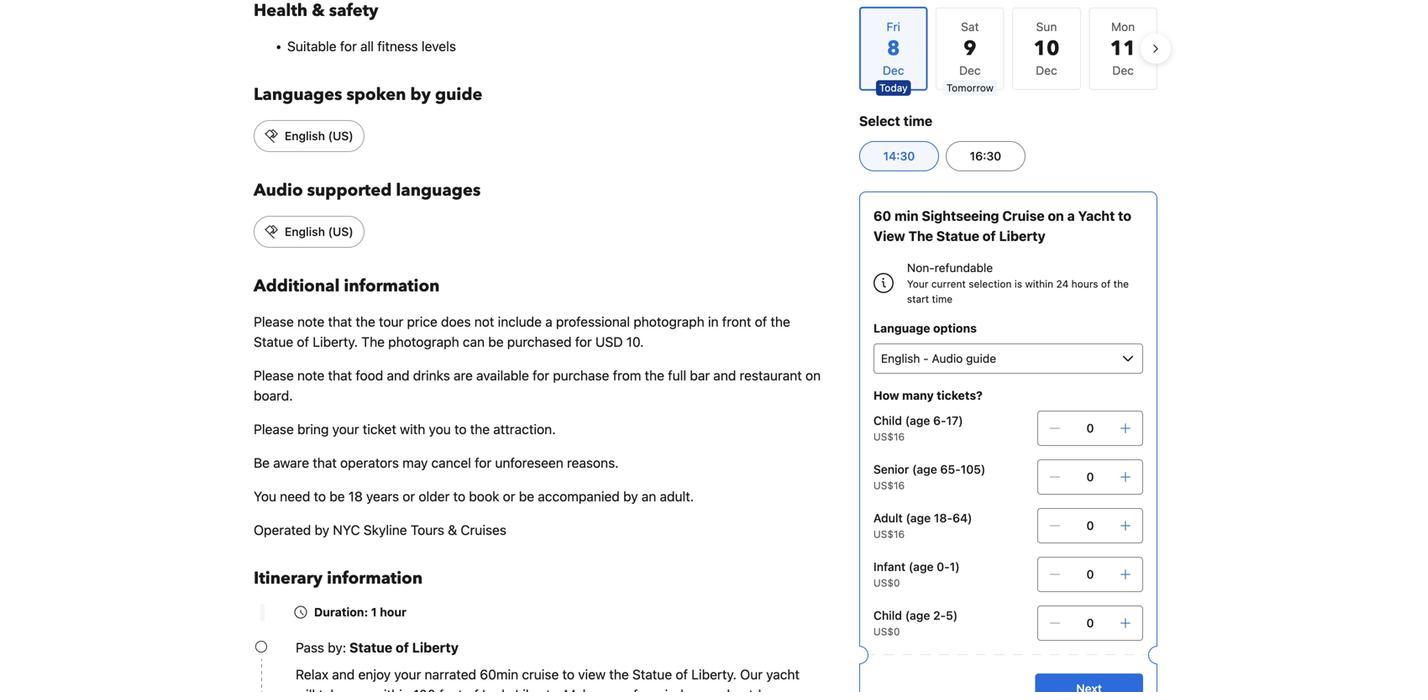 Task type: vqa. For each thing, say whether or not it's contained in the screenshot.
9 "Dec"
yes



Task type: describe. For each thing, give the bounding box(es) containing it.
reasons.
[[567, 455, 619, 471]]

may
[[403, 455, 428, 471]]

for inside please note that the tour price does not include a professional photograph in front of the statue of liberty. the photograph can be purchased for usd 10.
[[575, 334, 592, 350]]

us$16 for adult
[[873, 528, 905, 540]]

use
[[600, 687, 622, 692]]

a inside 60 min sightseeing cruise on a yacht to view the statue of liberty
[[1067, 208, 1075, 224]]

statue inside please note that the tour price does not include a professional photograph in front of the statue of liberty. the photograph can be purchased for usd 10.
[[254, 334, 293, 350]]

are
[[454, 367, 473, 383]]

child (age 6-17) us$16
[[873, 414, 963, 443]]

(us) for spoken
[[328, 129, 353, 143]]

0 vertical spatial by
[[410, 83, 431, 106]]

16:30
[[970, 149, 1001, 163]]

5)
[[946, 609, 958, 622]]

all
[[360, 38, 374, 54]]

0 horizontal spatial your
[[332, 421, 359, 437]]

your
[[907, 278, 929, 290]]

statue inside 60 min sightseeing cruise on a yacht to view the statue of liberty
[[936, 228, 979, 244]]

with
[[400, 421, 425, 437]]

front
[[722, 314, 751, 330]]

region containing 9
[[846, 0, 1171, 97]]

the right front
[[771, 314, 790, 330]]

guide
[[435, 83, 482, 106]]

book
[[469, 488, 499, 504]]

cruises
[[461, 522, 506, 538]]

tour
[[379, 314, 403, 330]]

be inside please note that the tour price does not include a professional photograph in front of the statue of liberty. the photograph can be purchased for usd 10.
[[488, 334, 504, 350]]

sun
[[1036, 20, 1057, 34]]

relax
[[296, 667, 328, 682]]

please for board.
[[254, 367, 294, 383]]

note for board.
[[297, 367, 325, 383]]

6-
[[933, 414, 946, 428]]

of down 'hour'
[[396, 640, 409, 656]]

us$16 for senior
[[873, 480, 905, 491]]

need
[[280, 488, 310, 504]]

the inside please note that food and drinks are available for purchase from the full bar and restaurant on board.
[[645, 367, 664, 383]]

tomorrow
[[946, 82, 994, 94]]

ticket
[[363, 421, 396, 437]]

languages
[[396, 179, 481, 202]]

indoor
[[665, 687, 704, 692]]

2-
[[933, 609, 946, 622]]

relax and enjoy your narrated 60min cruise to view the statue of liberty. our yacht will take you within 100 feet of lady liberty. make use of our indoor and outdoo
[[296, 667, 800, 692]]

older
[[419, 488, 450, 504]]

your inside the relax and enjoy your narrated 60min cruise to view the statue of liberty. our yacht will take you within 100 feet of lady liberty. make use of our indoor and outdoo
[[394, 667, 421, 682]]

will
[[296, 687, 315, 692]]

pass by: statue of liberty
[[296, 640, 459, 656]]

years
[[366, 488, 399, 504]]

you
[[254, 488, 276, 504]]

duration:
[[314, 605, 368, 619]]

cruise
[[1002, 208, 1045, 224]]

for inside please note that food and drinks are available for purchase from the full bar and restaurant on board.
[[533, 367, 549, 383]]

be
[[254, 455, 270, 471]]

narrated
[[425, 667, 476, 682]]

0 for child (age 6-17)
[[1087, 421, 1094, 435]]

purchase
[[553, 367, 609, 383]]

itinerary information
[[254, 567, 423, 590]]

a inside please note that the tour price does not include a professional photograph in front of the statue of liberty. the photograph can be purchased for usd 10.
[[545, 314, 552, 330]]

14:30
[[883, 149, 915, 163]]

enjoy
[[358, 667, 391, 682]]

our
[[740, 667, 763, 682]]

within inside non-refundable your current selection is within 24 hours of the start time
[[1025, 278, 1053, 290]]

0 for adult (age 18-64)
[[1087, 519, 1094, 533]]

pass
[[296, 640, 324, 656]]

by:
[[328, 640, 346, 656]]

information for itinerary information
[[327, 567, 423, 590]]

1 vertical spatial photograph
[[388, 334, 459, 350]]

attraction.
[[493, 421, 556, 437]]

to inside the relax and enjoy your narrated 60min cruise to view the statue of liberty. our yacht will take you within 100 feet of lady liberty. make use of our indoor and outdoo
[[562, 667, 575, 682]]

liberty. inside please note that the tour price does not include a professional photograph in front of the statue of liberty. the photograph can be purchased for usd 10.
[[313, 334, 358, 350]]

0 horizontal spatial by
[[315, 522, 329, 538]]

1 or from the left
[[403, 488, 415, 504]]

current
[[931, 278, 966, 290]]

information for additional information
[[344, 275, 440, 298]]

audio
[[254, 179, 303, 202]]

english (us) for languages
[[285, 129, 353, 143]]

on inside please note that food and drinks are available for purchase from the full bar and restaurant on board.
[[806, 367, 821, 383]]

board.
[[254, 388, 293, 404]]

105)
[[961, 462, 986, 476]]

language options
[[873, 321, 977, 335]]

many
[[902, 388, 934, 402]]

yacht
[[1078, 208, 1115, 224]]

duration: 1 hour
[[314, 605, 407, 619]]

and right the food
[[387, 367, 410, 383]]

(age for 0-
[[909, 560, 934, 574]]

select
[[859, 113, 900, 129]]

tickets?
[[937, 388, 983, 402]]

is
[[1015, 278, 1022, 290]]

make
[[564, 687, 597, 692]]

24
[[1056, 278, 1069, 290]]

that for operators
[[313, 455, 337, 471]]

bar
[[690, 367, 710, 383]]

0 horizontal spatial be
[[330, 488, 345, 504]]

additional
[[254, 275, 340, 298]]

infant (age 0-1) us$0
[[873, 560, 960, 589]]

10
[[1034, 35, 1060, 63]]

the up cancel
[[470, 421, 490, 437]]

our
[[641, 687, 661, 692]]

18-
[[934, 511, 953, 525]]

2 or from the left
[[503, 488, 515, 504]]

within inside the relax and enjoy your narrated 60min cruise to view the statue of liberty. our yacht will take you within 100 feet of lady liberty. make use of our indoor and outdoo
[[374, 687, 410, 692]]

operated
[[254, 522, 311, 538]]

fitness
[[377, 38, 418, 54]]

us$0 for child
[[873, 626, 900, 638]]

does
[[441, 314, 471, 330]]

an
[[642, 488, 656, 504]]

hours
[[1072, 278, 1098, 290]]

&
[[448, 522, 457, 538]]

please for of
[[254, 314, 294, 330]]

you inside the relax and enjoy your narrated 60min cruise to view the statue of liberty. our yacht will take you within 100 feet of lady liberty. make use of our indoor and outdoo
[[348, 687, 370, 692]]

please bring your ticket with you to the attraction.
[[254, 421, 556, 437]]

0-
[[937, 560, 950, 574]]

for right cancel
[[475, 455, 492, 471]]

languages spoken by guide
[[254, 83, 482, 106]]

0 for child (age 2-5)
[[1087, 616, 1094, 630]]

purchased
[[507, 334, 572, 350]]

from
[[613, 367, 641, 383]]

languages
[[254, 83, 342, 106]]

dec for 11
[[1112, 63, 1134, 77]]

sat
[[961, 20, 979, 34]]

itinerary
[[254, 567, 323, 590]]



Task type: locate. For each thing, give the bounding box(es) containing it.
and
[[387, 367, 410, 383], [713, 367, 736, 383], [332, 667, 355, 682], [707, 687, 730, 692]]

that
[[328, 314, 352, 330], [328, 367, 352, 383], [313, 455, 337, 471]]

0 vertical spatial us$0
[[873, 577, 900, 589]]

0 horizontal spatial you
[[348, 687, 370, 692]]

english (us) down the languages
[[285, 129, 353, 143]]

1 horizontal spatial the
[[909, 228, 933, 244]]

within
[[1025, 278, 1053, 290], [374, 687, 410, 692]]

1 child from the top
[[873, 414, 902, 428]]

refundable
[[935, 261, 993, 275]]

18
[[348, 488, 363, 504]]

include
[[498, 314, 542, 330]]

17)
[[946, 414, 963, 428]]

child for child (age 2-5)
[[873, 609, 902, 622]]

levels
[[422, 38, 456, 54]]

on right the restaurant at the right bottom of the page
[[806, 367, 821, 383]]

0 horizontal spatial the
[[361, 334, 385, 350]]

statue inside the relax and enjoy your narrated 60min cruise to view the statue of liberty. our yacht will take you within 100 feet of lady liberty. make use of our indoor and outdoo
[[632, 667, 672, 682]]

please up board.
[[254, 367, 294, 383]]

1 vertical spatial you
[[348, 687, 370, 692]]

0 vertical spatial you
[[429, 421, 451, 437]]

note inside please note that the tour price does not include a professional photograph in front of the statue of liberty. the photograph can be purchased for usd 10.
[[297, 314, 325, 330]]

3 dec from the left
[[1112, 63, 1134, 77]]

0 horizontal spatial liberty.
[[313, 334, 358, 350]]

and up take
[[332, 667, 355, 682]]

64)
[[953, 511, 972, 525]]

selection
[[969, 278, 1012, 290]]

1 vertical spatial on
[[806, 367, 821, 383]]

on
[[1048, 208, 1064, 224], [806, 367, 821, 383]]

dec
[[959, 63, 981, 77], [1036, 63, 1057, 77], [1112, 63, 1134, 77]]

time inside non-refundable your current selection is within 24 hours of the start time
[[932, 293, 953, 305]]

the inside 60 min sightseeing cruise on a yacht to view the statue of liberty
[[909, 228, 933, 244]]

1 horizontal spatial be
[[488, 334, 504, 350]]

us$16 inside the senior (age 65-105) us$16
[[873, 480, 905, 491]]

0 horizontal spatial within
[[374, 687, 410, 692]]

0 horizontal spatial or
[[403, 488, 415, 504]]

be left 18 in the left bottom of the page
[[330, 488, 345, 504]]

to right need
[[314, 488, 326, 504]]

that left the food
[[328, 367, 352, 383]]

options
[[933, 321, 977, 335]]

1 vertical spatial the
[[361, 334, 385, 350]]

0 vertical spatial liberty.
[[313, 334, 358, 350]]

1 horizontal spatial photograph
[[634, 314, 705, 330]]

operators
[[340, 455, 399, 471]]

within down enjoy
[[374, 687, 410, 692]]

1 vertical spatial (us)
[[328, 225, 353, 239]]

audio supported languages
[[254, 179, 481, 202]]

senior (age 65-105) us$16
[[873, 462, 986, 491]]

(age inside child (age 6-17) us$16
[[905, 414, 930, 428]]

english (us) down supported
[[285, 225, 353, 239]]

us$16 inside child (age 6-17) us$16
[[873, 431, 905, 443]]

child (age 2-5) us$0
[[873, 609, 958, 638]]

please
[[254, 314, 294, 330], [254, 367, 294, 383], [254, 421, 294, 437]]

us$0 for infant
[[873, 577, 900, 589]]

to up make
[[562, 667, 575, 682]]

us$16 down adult
[[873, 528, 905, 540]]

english (us)
[[285, 129, 353, 143], [285, 225, 353, 239]]

(age for 65-
[[912, 462, 937, 476]]

1 dec from the left
[[959, 63, 981, 77]]

how many tickets?
[[873, 388, 983, 402]]

2 (us) from the top
[[328, 225, 353, 239]]

0 vertical spatial english (us)
[[285, 129, 353, 143]]

1 vertical spatial liberty.
[[691, 667, 737, 682]]

1 vertical spatial child
[[873, 609, 902, 622]]

0 vertical spatial us$16
[[873, 431, 905, 443]]

child for child (age 6-17)
[[873, 414, 902, 428]]

(age
[[905, 414, 930, 428], [912, 462, 937, 476], [906, 511, 931, 525], [909, 560, 934, 574], [905, 609, 930, 622]]

note for of
[[297, 314, 325, 330]]

us$0 down infant (age 0-1) us$0
[[873, 626, 900, 638]]

liberty up narrated
[[412, 640, 459, 656]]

1 vertical spatial time
[[932, 293, 953, 305]]

1 vertical spatial within
[[374, 687, 410, 692]]

(age inside child (age 2-5) us$0
[[905, 609, 930, 622]]

1 horizontal spatial you
[[429, 421, 451, 437]]

1 (us) from the top
[[328, 129, 353, 143]]

note down additional
[[297, 314, 325, 330]]

the inside the relax and enjoy your narrated 60min cruise to view the statue of liberty. our yacht will take you within 100 feet of lady liberty. make use of our indoor and outdoo
[[609, 667, 629, 682]]

2 english from the top
[[285, 225, 325, 239]]

us$0 inside child (age 2-5) us$0
[[873, 626, 900, 638]]

feet
[[439, 687, 463, 692]]

1 english from the top
[[285, 129, 325, 143]]

of left our
[[626, 687, 638, 692]]

1 vertical spatial us$16
[[873, 480, 905, 491]]

spoken
[[346, 83, 406, 106]]

aware
[[273, 455, 309, 471]]

to up cancel
[[454, 421, 467, 437]]

your right bring
[[332, 421, 359, 437]]

1 0 from the top
[[1087, 421, 1094, 435]]

please note that food and drinks are available for purchase from the full bar and restaurant on board.
[[254, 367, 821, 404]]

0 horizontal spatial dec
[[959, 63, 981, 77]]

be down unforeseen
[[519, 488, 534, 504]]

0 vertical spatial your
[[332, 421, 359, 437]]

view
[[578, 667, 606, 682]]

2 horizontal spatial by
[[623, 488, 638, 504]]

0 vertical spatial the
[[909, 228, 933, 244]]

1
[[371, 605, 377, 619]]

liberty
[[999, 228, 1046, 244], [412, 640, 459, 656]]

time down current
[[932, 293, 953, 305]]

(age left '0-'
[[909, 560, 934, 574]]

9
[[964, 35, 977, 63]]

1 us$16 from the top
[[873, 431, 905, 443]]

language
[[873, 321, 930, 335]]

by
[[410, 83, 431, 106], [623, 488, 638, 504], [315, 522, 329, 538]]

(age for 18-
[[906, 511, 931, 525]]

english for audio
[[285, 225, 325, 239]]

0 for senior (age 65-105)
[[1087, 470, 1094, 484]]

1 horizontal spatial within
[[1025, 278, 1053, 290]]

the right hours
[[1114, 278, 1129, 290]]

2 horizontal spatial be
[[519, 488, 534, 504]]

dec inside the mon 11 dec
[[1112, 63, 1134, 77]]

the up use
[[609, 667, 629, 682]]

for left all in the top left of the page
[[340, 38, 357, 54]]

information up tour
[[344, 275, 440, 298]]

drinks
[[413, 367, 450, 383]]

0 vertical spatial information
[[344, 275, 440, 298]]

english down the languages
[[285, 129, 325, 143]]

the down min
[[909, 228, 933, 244]]

1 vertical spatial that
[[328, 367, 352, 383]]

time right select on the right top of the page
[[904, 113, 932, 129]]

within right is
[[1025, 278, 1053, 290]]

(age inside infant (age 0-1) us$0
[[909, 560, 934, 574]]

(us)
[[328, 129, 353, 143], [328, 225, 353, 239]]

dec inside sat 9 dec tomorrow
[[959, 63, 981, 77]]

non-
[[907, 261, 935, 275]]

in
[[708, 314, 719, 330]]

that right aware
[[313, 455, 337, 471]]

please inside please note that food and drinks are available for purchase from the full bar and restaurant on board.
[[254, 367, 294, 383]]

1 horizontal spatial by
[[410, 83, 431, 106]]

statue up enjoy
[[349, 640, 392, 656]]

liberty inside 60 min sightseeing cruise on a yacht to view the statue of liberty
[[999, 228, 1046, 244]]

1 horizontal spatial liberty.
[[515, 687, 560, 692]]

statue
[[936, 228, 979, 244], [254, 334, 293, 350], [349, 640, 392, 656], [632, 667, 672, 682]]

2 dec from the left
[[1036, 63, 1057, 77]]

for down purchased
[[533, 367, 549, 383]]

english
[[285, 129, 325, 143], [285, 225, 325, 239]]

0 vertical spatial a
[[1067, 208, 1075, 224]]

2 horizontal spatial dec
[[1112, 63, 1134, 77]]

0 for infant (age 0-1)
[[1087, 567, 1094, 581]]

child down infant
[[873, 609, 902, 622]]

2 vertical spatial please
[[254, 421, 294, 437]]

2 us$16 from the top
[[873, 480, 905, 491]]

cruise
[[522, 667, 559, 682]]

2 us$0 from the top
[[873, 626, 900, 638]]

0 horizontal spatial a
[[545, 314, 552, 330]]

of right hours
[[1101, 278, 1111, 290]]

suitable
[[287, 38, 337, 54]]

0 vertical spatial within
[[1025, 278, 1053, 290]]

available
[[476, 367, 529, 383]]

of right feet
[[466, 687, 479, 692]]

4 0 from the top
[[1087, 567, 1094, 581]]

us$16 down senior
[[873, 480, 905, 491]]

statue up board.
[[254, 334, 293, 350]]

(us) down supported
[[328, 225, 353, 239]]

2 note from the top
[[297, 367, 325, 383]]

1 horizontal spatial or
[[503, 488, 515, 504]]

that for food
[[328, 367, 352, 383]]

2 vertical spatial that
[[313, 455, 337, 471]]

of
[[983, 228, 996, 244], [1101, 278, 1111, 290], [755, 314, 767, 330], [297, 334, 309, 350], [396, 640, 409, 656], [676, 667, 688, 682], [466, 687, 479, 692], [626, 687, 638, 692]]

2 0 from the top
[[1087, 470, 1094, 484]]

1 note from the top
[[297, 314, 325, 330]]

60 min sightseeing cruise on a yacht to view the statue of liberty
[[873, 208, 1131, 244]]

(age for 6-
[[905, 414, 930, 428]]

to
[[1118, 208, 1131, 224], [454, 421, 467, 437], [314, 488, 326, 504], [453, 488, 465, 504], [562, 667, 575, 682]]

100
[[413, 687, 436, 692]]

3 us$16 from the top
[[873, 528, 905, 540]]

the inside non-refundable your current selection is within 24 hours of the start time
[[1114, 278, 1129, 290]]

to right yacht
[[1118, 208, 1131, 224]]

be right can on the left of the page
[[488, 334, 504, 350]]

adult
[[873, 511, 903, 525]]

child down how
[[873, 414, 902, 428]]

a left yacht
[[1067, 208, 1075, 224]]

please down additional
[[254, 314, 294, 330]]

and right indoor
[[707, 687, 730, 692]]

dec inside sun 10 dec
[[1036, 63, 1057, 77]]

0 vertical spatial child
[[873, 414, 902, 428]]

dec down 11
[[1112, 63, 1134, 77]]

3 please from the top
[[254, 421, 294, 437]]

by left an
[[623, 488, 638, 504]]

0 vertical spatial liberty
[[999, 228, 1046, 244]]

english down audio
[[285, 225, 325, 239]]

0 vertical spatial time
[[904, 113, 932, 129]]

select time
[[859, 113, 932, 129]]

that inside please note that the tour price does not include a professional photograph in front of the statue of liberty. the photograph can be purchased for usd 10.
[[328, 314, 352, 330]]

liberty. up the food
[[313, 334, 358, 350]]

1 vertical spatial information
[[327, 567, 423, 590]]

1 vertical spatial english (us)
[[285, 225, 353, 239]]

of inside non-refundable your current selection is within 24 hours of the start time
[[1101, 278, 1111, 290]]

of down additional
[[297, 334, 309, 350]]

0 vertical spatial on
[[1048, 208, 1064, 224]]

liberty. down cruise
[[515, 687, 560, 692]]

(age for 2-
[[905, 609, 930, 622]]

(age left 2-
[[905, 609, 930, 622]]

mon
[[1111, 20, 1135, 34]]

and right bar
[[713, 367, 736, 383]]

infant
[[873, 560, 906, 574]]

region
[[846, 0, 1171, 97]]

unforeseen
[[495, 455, 563, 471]]

by left nyc
[[315, 522, 329, 538]]

0 vertical spatial that
[[328, 314, 352, 330]]

1 us$0 from the top
[[873, 577, 900, 589]]

0 horizontal spatial photograph
[[388, 334, 459, 350]]

price
[[407, 314, 437, 330]]

for
[[340, 38, 357, 54], [575, 334, 592, 350], [533, 367, 549, 383], [475, 455, 492, 471]]

sun 10 dec
[[1034, 20, 1060, 77]]

dec for 10
[[1036, 63, 1057, 77]]

(age inside the senior (age 65-105) us$16
[[912, 462, 937, 476]]

to left book
[[453, 488, 465, 504]]

yacht
[[766, 667, 800, 682]]

of down sightseeing
[[983, 228, 996, 244]]

0 horizontal spatial liberty
[[412, 640, 459, 656]]

sat 9 dec tomorrow
[[946, 20, 994, 94]]

restaurant
[[740, 367, 802, 383]]

professional
[[556, 314, 630, 330]]

0 horizontal spatial on
[[806, 367, 821, 383]]

your
[[332, 421, 359, 437], [394, 667, 421, 682]]

1 vertical spatial by
[[623, 488, 638, 504]]

1 vertical spatial a
[[545, 314, 552, 330]]

senior
[[873, 462, 909, 476]]

child inside child (age 2-5) us$0
[[873, 609, 902, 622]]

usd
[[595, 334, 623, 350]]

liberty. up indoor
[[691, 667, 737, 682]]

0 vertical spatial english
[[285, 129, 325, 143]]

that for the
[[328, 314, 352, 330]]

on right cruise
[[1048, 208, 1064, 224]]

dec for 9
[[959, 63, 981, 77]]

your up 100
[[394, 667, 421, 682]]

you right with
[[429, 421, 451, 437]]

that down additional information
[[328, 314, 352, 330]]

2 vertical spatial by
[[315, 522, 329, 538]]

1 vertical spatial note
[[297, 367, 325, 383]]

please note that the tour price does not include a professional photograph in front of the statue of liberty. the photograph can be purchased for usd 10.
[[254, 314, 790, 350]]

(age left the 6-
[[905, 414, 930, 428]]

additional information
[[254, 275, 440, 298]]

accompanied
[[538, 488, 620, 504]]

60
[[873, 208, 891, 224]]

1 vertical spatial english
[[285, 225, 325, 239]]

statue up our
[[632, 667, 672, 682]]

10.
[[626, 334, 644, 350]]

2 vertical spatial liberty.
[[515, 687, 560, 692]]

1 vertical spatial us$0
[[873, 626, 900, 638]]

for down the professional
[[575, 334, 592, 350]]

1 horizontal spatial on
[[1048, 208, 1064, 224]]

photograph down price
[[388, 334, 459, 350]]

2 vertical spatial us$16
[[873, 528, 905, 540]]

sightseeing
[[922, 208, 999, 224]]

to inside 60 min sightseeing cruise on a yacht to view the statue of liberty
[[1118, 208, 1131, 224]]

information up 1
[[327, 567, 423, 590]]

(age left 18- at the bottom right of the page
[[906, 511, 931, 525]]

liberty down cruise
[[999, 228, 1046, 244]]

adult (age 18-64) us$16
[[873, 511, 972, 540]]

of inside 60 min sightseeing cruise on a yacht to view the statue of liberty
[[983, 228, 996, 244]]

how
[[873, 388, 899, 402]]

on inside 60 min sightseeing cruise on a yacht to view the statue of liberty
[[1048, 208, 1064, 224]]

(us) for supported
[[328, 225, 353, 239]]

english (us) for audio
[[285, 225, 353, 239]]

us$16 for child
[[873, 431, 905, 443]]

english for languages
[[285, 129, 325, 143]]

that inside please note that food and drinks are available for purchase from the full bar and restaurant on board.
[[328, 367, 352, 383]]

a
[[1067, 208, 1075, 224], [545, 314, 552, 330]]

by left guide
[[410, 83, 431, 106]]

0 vertical spatial (us)
[[328, 129, 353, 143]]

0 vertical spatial photograph
[[634, 314, 705, 330]]

the inside please note that the tour price does not include a professional photograph in front of the statue of liberty. the photograph can be purchased for usd 10.
[[361, 334, 385, 350]]

us$0 inside infant (age 0-1) us$0
[[873, 577, 900, 589]]

the left full at the left bottom of the page
[[645, 367, 664, 383]]

1 horizontal spatial a
[[1067, 208, 1075, 224]]

2 please from the top
[[254, 367, 294, 383]]

1 vertical spatial liberty
[[412, 640, 459, 656]]

photograph up '10.'
[[634, 314, 705, 330]]

start
[[907, 293, 929, 305]]

(us) down languages spoken by guide
[[328, 129, 353, 143]]

note inside please note that food and drinks are available for purchase from the full bar and restaurant on board.
[[297, 367, 325, 383]]

statue down sightseeing
[[936, 228, 979, 244]]

supported
[[307, 179, 392, 202]]

lady
[[482, 687, 512, 692]]

(age inside adult (age 18-64) us$16
[[906, 511, 931, 525]]

please inside please note that the tour price does not include a professional photograph in front of the statue of liberty. the photograph can be purchased for usd 10.
[[254, 314, 294, 330]]

0 vertical spatial please
[[254, 314, 294, 330]]

suitable for all fitness levels
[[287, 38, 456, 54]]

1 horizontal spatial liberty
[[999, 228, 1046, 244]]

note up bring
[[297, 367, 325, 383]]

2 child from the top
[[873, 609, 902, 622]]

1 please from the top
[[254, 314, 294, 330]]

please down board.
[[254, 421, 294, 437]]

1 horizontal spatial dec
[[1036, 63, 1057, 77]]

dec down 10
[[1036, 63, 1057, 77]]

us$16 inside adult (age 18-64) us$16
[[873, 528, 905, 540]]

dec up tomorrow
[[959, 63, 981, 77]]

1)
[[950, 560, 960, 574]]

0 vertical spatial note
[[297, 314, 325, 330]]

or left the older
[[403, 488, 415, 504]]

1 vertical spatial your
[[394, 667, 421, 682]]

5 0 from the top
[[1087, 616, 1094, 630]]

child inside child (age 6-17) us$16
[[873, 414, 902, 428]]

time
[[904, 113, 932, 129], [932, 293, 953, 305]]

1 horizontal spatial your
[[394, 667, 421, 682]]

2 horizontal spatial liberty.
[[691, 667, 737, 682]]

us$16 up senior
[[873, 431, 905, 443]]

take
[[319, 687, 345, 692]]

us$0 down infant
[[873, 577, 900, 589]]

3 0 from the top
[[1087, 519, 1094, 533]]

65-
[[940, 462, 961, 476]]

you down enjoy
[[348, 687, 370, 692]]

the left tour
[[356, 314, 375, 330]]

1 english (us) from the top
[[285, 129, 353, 143]]

a up purchased
[[545, 314, 552, 330]]

2 english (us) from the top
[[285, 225, 353, 239]]

skyline
[[364, 522, 407, 538]]

of right front
[[755, 314, 767, 330]]

1 vertical spatial please
[[254, 367, 294, 383]]

(age left 65-
[[912, 462, 937, 476]]

the down tour
[[361, 334, 385, 350]]

of up indoor
[[676, 667, 688, 682]]

or right book
[[503, 488, 515, 504]]



